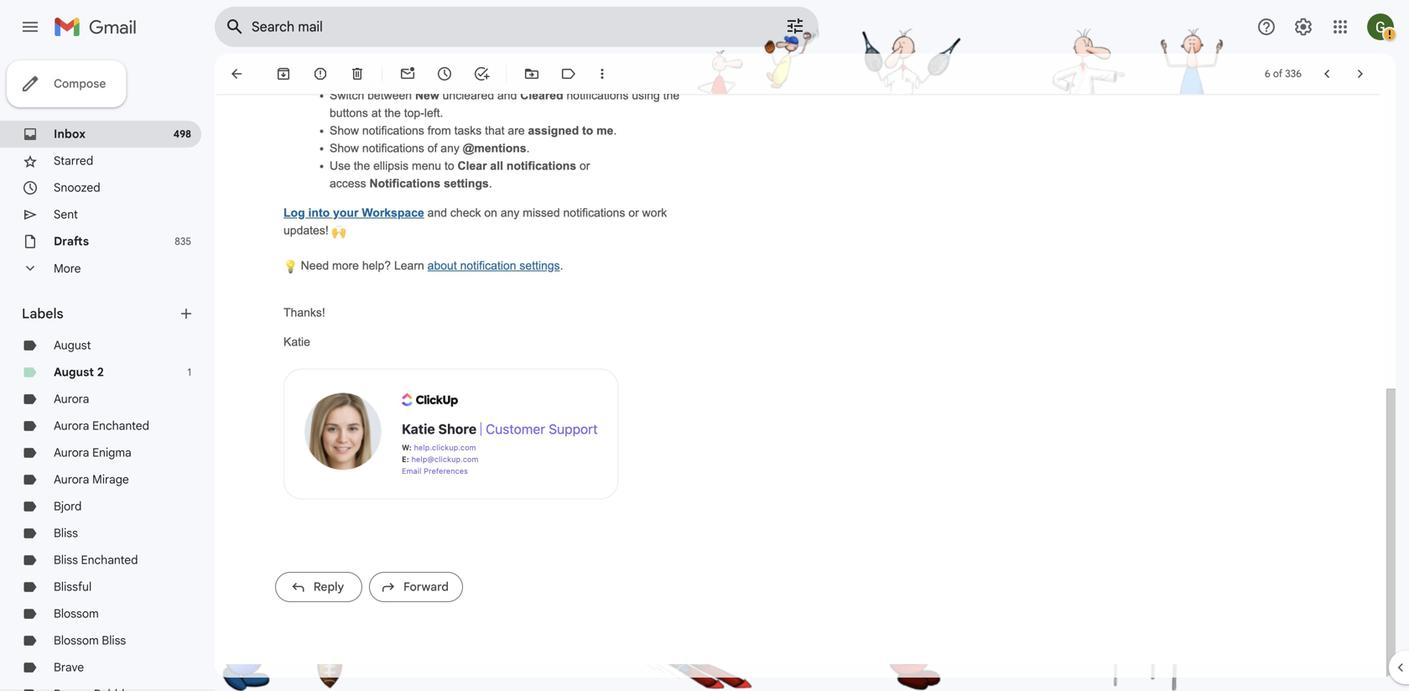 Task type: vqa. For each thing, say whether or not it's contained in the screenshot.
the Tranquil Enigma link
no



Task type: describe. For each thing, give the bounding box(es) containing it.
drafts link
[[54, 234, 89, 249]]

compose button
[[7, 60, 126, 107]]

switch
[[330, 89, 364, 102]]

aurora mirage link
[[54, 472, 129, 487]]

email preferences
[[402, 467, 468, 476]]

notifications
[[370, 177, 441, 190]]

6 of 336
[[1265, 68, 1302, 80]]

work
[[642, 206, 667, 219]]

gmail image
[[54, 10, 145, 44]]

august 2
[[54, 365, 104, 380]]

bliss link
[[54, 526, 78, 541]]

uncleared
[[443, 89, 494, 102]]

labels navigation
[[0, 54, 215, 691]]

snoozed link
[[54, 180, 100, 195]]

brave
[[54, 660, 84, 675]]

updates!
[[284, 224, 329, 237]]

customer support
[[486, 421, 598, 437]]

enchanted for aurora enchanted
[[92, 419, 149, 433]]

tasks
[[454, 124, 482, 137]]

2 show from the top
[[330, 142, 359, 155]]

more
[[54, 261, 81, 276]]

aurora for aurora link
[[54, 392, 89, 406]]

are
[[508, 124, 525, 137]]

any inside the show notifications from tasks that are assigned to me . show notifications of any @mentions .
[[441, 142, 460, 155]]

. down all on the left of the page
[[489, 177, 492, 190]]

498
[[173, 128, 191, 141]]

snoozed
[[54, 180, 100, 195]]

notifications inside notifications using the buttons at the top-left.
[[567, 89, 629, 102]]

advanced search options image
[[779, 9, 812, 43]]

top-
[[404, 107, 424, 120]]

💡 image
[[284, 260, 298, 274]]

or inside the or access
[[580, 159, 590, 172]]

enigma
[[92, 445, 132, 460]]

of inside the show notifications from tasks that are assigned to me . show notifications of any @mentions .
[[428, 142, 437, 155]]

back to inbox image
[[228, 65, 245, 82]]

help?
[[362, 259, 391, 272]]

left.
[[424, 107, 443, 120]]

1 vertical spatial settings
[[520, 259, 560, 272]]

Search mail text field
[[252, 18, 738, 35]]

compose
[[54, 76, 106, 91]]

inbox link
[[54, 127, 86, 141]]

about notification settings link
[[428, 259, 560, 272]]

assigned
[[528, 124, 579, 137]]

thanks!
[[284, 306, 325, 319]]

and inside and check on any missed notifications or work updates!
[[428, 206, 447, 219]]

aurora enchanted
[[54, 419, 149, 433]]

336
[[1285, 68, 1302, 80]]

from
[[428, 124, 451, 137]]

support
[[549, 421, 598, 437]]

at
[[371, 107, 381, 120]]

notifications settings .
[[370, 177, 492, 190]]

blossom bliss
[[54, 633, 126, 648]]

about
[[428, 259, 457, 272]]

aurora enchanted link
[[54, 419, 149, 433]]

e:
[[402, 455, 409, 464]]

mirage
[[92, 472, 129, 487]]

report spam image
[[312, 65, 329, 82]]

notifications inside and check on any missed notifications or work updates!
[[563, 206, 625, 219]]

katie for katie shore
[[402, 421, 435, 437]]

bliss for bliss enchanted
[[54, 553, 78, 568]]

1 vertical spatial the
[[385, 107, 401, 120]]

labels
[[22, 305, 63, 322]]

use the ellipsis menu to clear all notifications
[[330, 159, 576, 172]]

aurora for aurora enchanted
[[54, 419, 89, 433]]

forward link
[[369, 572, 463, 602]]

all
[[490, 159, 503, 172]]

missed
[[523, 206, 560, 219]]

main menu image
[[20, 17, 40, 37]]

notifications down at
[[362, 124, 424, 137]]

w: help.clickup.com
[[402, 443, 476, 452]]

bliss for bliss link
[[54, 526, 78, 541]]

help.clickup.com
[[414, 443, 476, 452]]

2
[[97, 365, 104, 380]]

between
[[368, 89, 412, 102]]

0 horizontal spatial settings
[[444, 177, 489, 190]]

log into your workspace link
[[284, 206, 424, 219]]

august for august 2
[[54, 365, 94, 380]]

check
[[450, 206, 481, 219]]

starred link
[[54, 154, 93, 168]]

support image
[[1257, 17, 1277, 37]]

august for the august link
[[54, 338, 91, 353]]

e: help@clickup.com
[[402, 455, 479, 464]]

clear
[[458, 159, 487, 172]]

blossom for blossom bliss
[[54, 633, 99, 648]]

email
[[402, 467, 422, 476]]

2 horizontal spatial the
[[663, 89, 680, 102]]

aurora enigma link
[[54, 445, 132, 460]]

katie for katie
[[284, 336, 310, 349]]

aurora link
[[54, 392, 89, 406]]

using
[[632, 89, 660, 102]]

labels image
[[560, 65, 577, 82]]



Task type: locate. For each thing, give the bounding box(es) containing it.
1 horizontal spatial katie
[[402, 421, 435, 437]]

more button
[[0, 255, 201, 282]]

2 vertical spatial bliss
[[102, 633, 126, 648]]

settings down the clear
[[444, 177, 489, 190]]

1 horizontal spatial settings
[[520, 259, 560, 272]]

to
[[582, 124, 593, 137], [445, 159, 454, 172]]

shore
[[438, 421, 477, 437]]

move to image
[[523, 65, 540, 82]]

need more help? learn about notification settings .
[[298, 259, 563, 272]]

1 vertical spatial august
[[54, 365, 94, 380]]

1 vertical spatial of
[[428, 142, 437, 155]]

on
[[484, 206, 497, 219]]

menu
[[412, 159, 441, 172]]

blossom down blissful link in the left of the page
[[54, 607, 99, 621]]

0 horizontal spatial or
[[580, 159, 590, 172]]

the right use
[[354, 159, 370, 172]]

ellipsis
[[373, 159, 409, 172]]

notifications right missed
[[563, 206, 625, 219]]

log into your workspace
[[284, 206, 424, 219]]

0 horizontal spatial and
[[428, 206, 447, 219]]

aurora up aurora mirage
[[54, 445, 89, 460]]

aurora for aurora enigma
[[54, 445, 89, 460]]

1 vertical spatial katie
[[402, 421, 435, 437]]

and left cleared
[[497, 89, 517, 102]]

1 vertical spatial blossom
[[54, 633, 99, 648]]

aurora down aurora link
[[54, 419, 89, 433]]

that
[[485, 124, 505, 137]]

0 vertical spatial blossom
[[54, 607, 99, 621]]

use
[[330, 159, 351, 172]]

enchanted
[[92, 419, 149, 433], [81, 553, 138, 568]]

1 august from the top
[[54, 338, 91, 353]]

0 horizontal spatial the
[[354, 159, 370, 172]]

help@clickup.com
[[411, 455, 479, 464]]

new
[[415, 89, 439, 102]]

1 blossom from the top
[[54, 607, 99, 621]]

help.clickup.com link
[[414, 443, 476, 452]]

to inside the show notifications from tasks that are assigned to me . show notifications of any @mentions .
[[582, 124, 593, 137]]

1 vertical spatial any
[[501, 206, 520, 219]]

preferences
[[424, 467, 468, 476]]

blissful link
[[54, 580, 92, 594]]

1 horizontal spatial the
[[385, 107, 401, 120]]

1 horizontal spatial and
[[497, 89, 517, 102]]

older image
[[1352, 65, 1369, 82]]

0 vertical spatial august
[[54, 338, 91, 353]]

more
[[332, 259, 359, 272]]

6
[[1265, 68, 1271, 80]]

need
[[301, 259, 329, 272]]

notifications using the buttons at the top-left.
[[330, 89, 680, 120]]

0 vertical spatial settings
[[444, 177, 489, 190]]

0 horizontal spatial katie
[[284, 336, 310, 349]]

workspace
[[362, 206, 424, 219]]

katie down thanks!
[[284, 336, 310, 349]]

archive image
[[275, 65, 292, 82]]

or inside and check on any missed notifications or work updates!
[[629, 206, 639, 219]]

. down assigned
[[527, 142, 530, 155]]

aurora up bjord
[[54, 472, 89, 487]]

newer image
[[1319, 65, 1336, 82]]

notifications down more image
[[567, 89, 629, 102]]

1 horizontal spatial any
[[501, 206, 520, 219]]

0 vertical spatial of
[[1273, 68, 1283, 80]]

cleared
[[520, 89, 563, 102]]

aurora for aurora mirage
[[54, 472, 89, 487]]

aurora mirage
[[54, 472, 129, 487]]

sent
[[54, 207, 78, 222]]

any up use the ellipsis menu to clear all notifications
[[441, 142, 460, 155]]

reply
[[313, 580, 344, 594]]

any right on
[[501, 206, 520, 219]]

learn
[[394, 259, 424, 272]]

of right 6
[[1273, 68, 1283, 80]]

switch between new uncleared and cleared
[[330, 89, 563, 102]]

1 horizontal spatial to
[[582, 124, 593, 137]]

0 vertical spatial the
[[663, 89, 680, 102]]

2 vertical spatial the
[[354, 159, 370, 172]]

the
[[663, 89, 680, 102], [385, 107, 401, 120], [354, 159, 370, 172]]

bjord link
[[54, 499, 82, 514]]

help@clickup.com link
[[411, 455, 479, 464]]

show up use
[[330, 142, 359, 155]]

settings
[[444, 177, 489, 190], [520, 259, 560, 272]]

log
[[284, 206, 305, 219]]

snooze image
[[436, 65, 453, 82]]

0 vertical spatial any
[[441, 142, 460, 155]]

blossom for blossom link
[[54, 607, 99, 621]]

aurora
[[54, 392, 89, 406], [54, 419, 89, 433], [54, 445, 89, 460], [54, 472, 89, 487]]

katie up w:
[[402, 421, 435, 437]]

enchanted for bliss enchanted
[[81, 553, 138, 568]]

august 2 link
[[54, 365, 104, 380]]

blossom bliss link
[[54, 633, 126, 648]]

brave link
[[54, 660, 84, 675]]

customer
[[486, 421, 545, 437]]

aurora down august 2
[[54, 392, 89, 406]]

notification
[[460, 259, 516, 272]]

w:
[[402, 443, 412, 452]]

or access
[[330, 159, 590, 190]]

forward
[[404, 580, 449, 594]]

sent link
[[54, 207, 78, 222]]

0 vertical spatial katie
[[284, 336, 310, 349]]

.
[[614, 124, 617, 137], [527, 142, 530, 155], [489, 177, 492, 190], [560, 259, 563, 272]]

access
[[330, 177, 366, 190]]

1 aurora from the top
[[54, 392, 89, 406]]

1 show from the top
[[330, 124, 359, 137]]

any inside and check on any missed notifications or work updates!
[[501, 206, 520, 219]]

show down buttons
[[330, 124, 359, 137]]

835
[[175, 235, 191, 248]]

and check on any missed notifications or work updates!
[[284, 206, 667, 237]]

0 horizontal spatial any
[[441, 142, 460, 155]]

into
[[308, 206, 330, 219]]

more image
[[594, 65, 611, 82]]

4 aurora from the top
[[54, 472, 89, 487]]

august link
[[54, 338, 91, 353]]

2 aurora from the top
[[54, 419, 89, 433]]

to right menu at the left of page
[[445, 159, 454, 172]]

the right using
[[663, 89, 680, 102]]

inbox
[[54, 127, 86, 141]]

enchanted up "enigma"
[[92, 419, 149, 433]]

settings image
[[1294, 17, 1314, 37]]

0 vertical spatial enchanted
[[92, 419, 149, 433]]

reply link
[[275, 572, 362, 602]]

0 horizontal spatial to
[[445, 159, 454, 172]]

starred
[[54, 154, 93, 168]]

notifications down assigned
[[507, 159, 576, 172]]

blossom link
[[54, 607, 99, 621]]

🙌 image
[[332, 224, 346, 238]]

0 horizontal spatial of
[[428, 142, 437, 155]]

show
[[330, 124, 359, 137], [330, 142, 359, 155]]

and left check
[[428, 206, 447, 219]]

2 blossom from the top
[[54, 633, 99, 648]]

3 aurora from the top
[[54, 445, 89, 460]]

1 vertical spatial show
[[330, 142, 359, 155]]

to left me
[[582, 124, 593, 137]]

add to tasks image
[[473, 65, 490, 82]]

or
[[580, 159, 590, 172], [629, 206, 639, 219]]

me
[[597, 124, 614, 137]]

1 vertical spatial bliss
[[54, 553, 78, 568]]

notifications up ellipsis
[[362, 142, 424, 155]]

blissful
[[54, 580, 92, 594]]

2 august from the top
[[54, 365, 94, 380]]

search mail image
[[220, 12, 250, 42]]

notifications
[[567, 89, 629, 102], [362, 124, 424, 137], [362, 142, 424, 155], [507, 159, 576, 172], [563, 206, 625, 219]]

show notifications from tasks that are assigned to me . show notifications of any @mentions .
[[330, 124, 617, 155]]

august up august 2
[[54, 338, 91, 353]]

any
[[441, 142, 460, 155], [501, 206, 520, 219]]

of up menu at the left of page
[[428, 142, 437, 155]]

1 vertical spatial to
[[445, 159, 454, 172]]

1 horizontal spatial or
[[629, 206, 639, 219]]

aurora enigma
[[54, 445, 132, 460]]

0 vertical spatial or
[[580, 159, 590, 172]]

0 vertical spatial to
[[582, 124, 593, 137]]

buttons
[[330, 107, 368, 120]]

1 vertical spatial or
[[629, 206, 639, 219]]

the right at
[[385, 107, 401, 120]]

august left 2
[[54, 365, 94, 380]]

labels heading
[[22, 305, 178, 322]]

None search field
[[215, 7, 819, 47]]

0 vertical spatial and
[[497, 89, 517, 102]]

. right assigned
[[614, 124, 617, 137]]

1 vertical spatial and
[[428, 206, 447, 219]]

katie
[[284, 336, 310, 349], [402, 421, 435, 437]]

bliss enchanted
[[54, 553, 138, 568]]

bliss enchanted link
[[54, 553, 138, 568]]

blossom down blossom link
[[54, 633, 99, 648]]

katie shore
[[402, 421, 477, 437]]

. right notification
[[560, 259, 563, 272]]

1 vertical spatial enchanted
[[81, 553, 138, 568]]

@mentions
[[463, 142, 527, 155]]

enchanted up blissful link in the left of the page
[[81, 553, 138, 568]]

drafts
[[54, 234, 89, 249]]

delete image
[[349, 65, 366, 82]]

settings right notification
[[520, 259, 560, 272]]

0 vertical spatial bliss
[[54, 526, 78, 541]]

0 vertical spatial show
[[330, 124, 359, 137]]

1 horizontal spatial of
[[1273, 68, 1283, 80]]

blossom
[[54, 607, 99, 621], [54, 633, 99, 648]]



